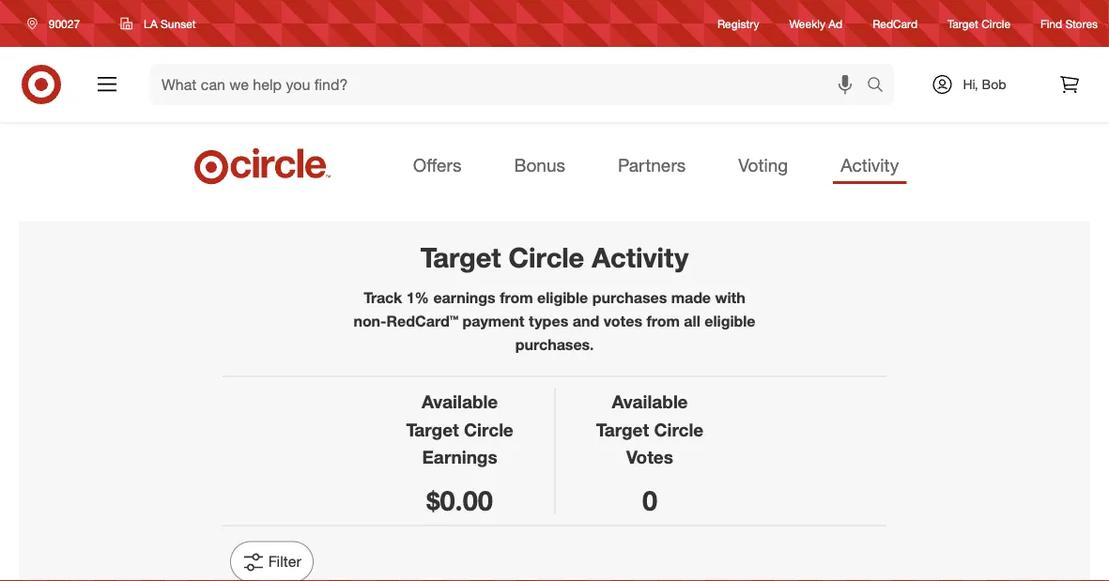 Task type: vqa. For each thing, say whether or not it's contained in the screenshot.
Pickup
no



Task type: locate. For each thing, give the bounding box(es) containing it.
hi,
[[964, 76, 979, 93]]

eligible
[[537, 289, 588, 307], [705, 313, 756, 331]]

partners
[[618, 154, 686, 176]]

1 available from the left
[[422, 391, 498, 413]]

circle inside target circle link
[[982, 16, 1011, 30]]

target up hi, at the right top
[[948, 16, 979, 30]]

available inside available target circle earnings
[[422, 391, 498, 413]]

find stores link
[[1041, 15, 1098, 32]]

earnings
[[422, 447, 498, 469]]

search button
[[859, 64, 904, 109]]

0 vertical spatial from
[[500, 289, 533, 307]]

available inside available target circle votes
[[612, 391, 688, 413]]

1 horizontal spatial available
[[612, 391, 688, 413]]

available for $0.00
[[422, 391, 498, 413]]

eligible up types
[[537, 289, 588, 307]]

target up earnings on the left bottom
[[406, 419, 459, 441]]

0 horizontal spatial activity
[[592, 241, 689, 274]]

1 horizontal spatial activity
[[841, 154, 899, 176]]

target circle activity
[[421, 241, 689, 274]]

circle
[[982, 16, 1011, 30], [509, 241, 585, 274], [464, 419, 514, 441], [654, 419, 704, 441]]

circle up earnings on the left bottom
[[464, 419, 514, 441]]

90027
[[49, 16, 80, 31]]

voting link
[[731, 148, 796, 184]]

from left 'all'
[[647, 313, 680, 331]]

from
[[500, 289, 533, 307], [647, 313, 680, 331]]

available
[[422, 391, 498, 413], [612, 391, 688, 413]]

circle left the find at the top of the page
[[982, 16, 1011, 30]]

votes
[[627, 447, 674, 469]]

votes
[[604, 313, 643, 331]]

partners link
[[611, 148, 694, 184]]

search
[[859, 77, 904, 95]]

1 vertical spatial from
[[647, 313, 680, 331]]

and
[[573, 313, 600, 331]]

circle inside available target circle votes
[[654, 419, 704, 441]]

available up earnings on the left bottom
[[422, 391, 498, 413]]

non-
[[354, 313, 387, 331]]

1 horizontal spatial eligible
[[705, 313, 756, 331]]

2 available from the left
[[612, 391, 688, 413]]

find
[[1041, 16, 1063, 30]]

1 vertical spatial activity
[[592, 241, 689, 274]]

activity link
[[834, 148, 907, 184]]

stores
[[1066, 16, 1098, 30]]

0 vertical spatial eligible
[[537, 289, 588, 307]]

target
[[948, 16, 979, 30], [421, 241, 501, 274], [406, 419, 459, 441], [596, 419, 649, 441]]

circle up types
[[509, 241, 585, 274]]

target up votes
[[596, 419, 649, 441]]

track 1% earnings from eligible purchases made with non-redcard™ payment types and votes from all eligible purchases.
[[354, 289, 756, 354]]

all
[[684, 313, 701, 331]]

1 vertical spatial eligible
[[705, 313, 756, 331]]

activity
[[841, 154, 899, 176], [592, 241, 689, 274]]

la sunset button
[[108, 7, 215, 40]]

weekly ad
[[790, 16, 843, 30]]

from up payment
[[500, 289, 533, 307]]

activity up purchases
[[592, 241, 689, 274]]

circle inside available target circle earnings
[[464, 419, 514, 441]]

eligible down with
[[705, 313, 756, 331]]

0 horizontal spatial available
[[422, 391, 498, 413]]

la
[[144, 16, 158, 31]]

circle up votes
[[654, 419, 704, 441]]

made
[[672, 289, 711, 307]]

bonus
[[514, 154, 566, 176]]

target circle
[[948, 16, 1011, 30]]

1 horizontal spatial from
[[647, 313, 680, 331]]

target inside available target circle earnings
[[406, 419, 459, 441]]

target inside available target circle votes
[[596, 419, 649, 441]]

available up votes
[[612, 391, 688, 413]]

bonus link
[[507, 148, 573, 184]]

activity down the search button
[[841, 154, 899, 176]]

la sunset
[[144, 16, 196, 31]]

payment
[[463, 313, 525, 331]]



Task type: describe. For each thing, give the bounding box(es) containing it.
90027 button
[[15, 7, 101, 40]]

weekly ad link
[[790, 15, 843, 32]]

target up earnings
[[421, 241, 501, 274]]

offers
[[413, 154, 462, 176]]

redcard™
[[387, 313, 459, 331]]

redcard
[[873, 16, 918, 30]]

find stores
[[1041, 16, 1098, 30]]

sunset
[[161, 16, 196, 31]]

filter button
[[230, 542, 314, 582]]

target circle logo image
[[191, 147, 334, 186]]

available target circle votes
[[596, 391, 704, 469]]

filter
[[269, 553, 302, 571]]

0 horizontal spatial eligible
[[537, 289, 588, 307]]

available target circle earnings
[[406, 391, 514, 469]]

$0.00
[[427, 484, 493, 517]]

target circle link
[[948, 15, 1011, 32]]

ad
[[829, 16, 843, 30]]

0
[[643, 484, 658, 517]]

registry link
[[718, 15, 760, 32]]

voting
[[739, 154, 788, 176]]

purchases
[[593, 289, 667, 307]]

hi, bob
[[964, 76, 1007, 93]]

offers link
[[406, 148, 469, 184]]

with
[[715, 289, 746, 307]]

registry
[[718, 16, 760, 30]]

weekly
[[790, 16, 826, 30]]

0 vertical spatial activity
[[841, 154, 899, 176]]

available for 0
[[612, 391, 688, 413]]

redcard link
[[873, 15, 918, 32]]

0 horizontal spatial from
[[500, 289, 533, 307]]

earnings
[[434, 289, 496, 307]]

track
[[364, 289, 402, 307]]

bob
[[982, 76, 1007, 93]]

1%
[[407, 289, 429, 307]]

types
[[529, 313, 569, 331]]

What can we help you find? suggestions appear below search field
[[150, 64, 872, 105]]

purchases.
[[516, 336, 594, 354]]



